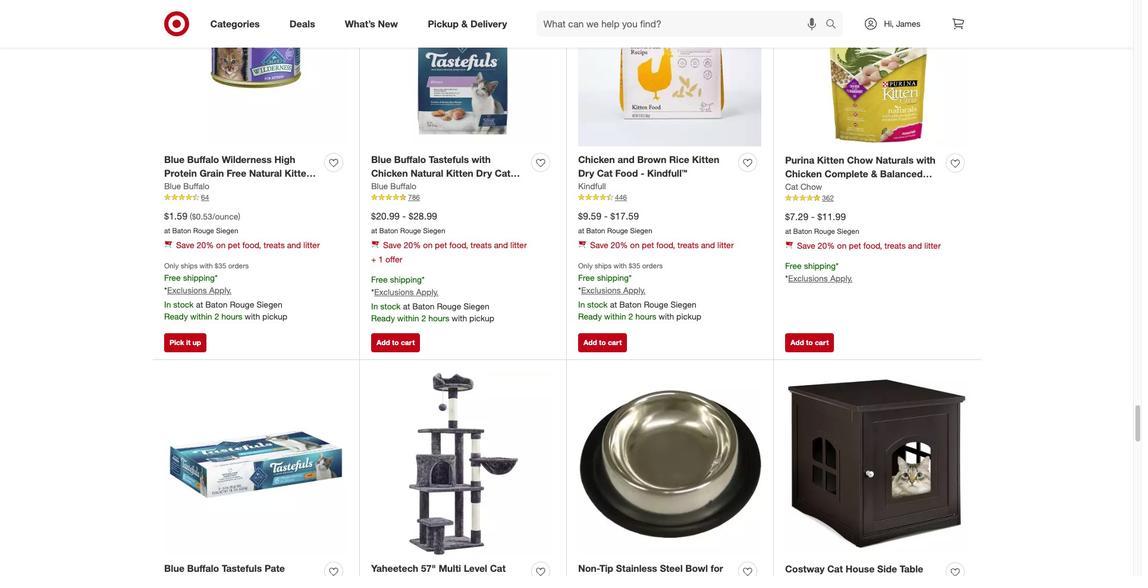 Task type: describe. For each thing, give the bounding box(es) containing it.
$28.99
[[409, 210, 437, 222]]

cat inside blue buffalo tastefuls with chicken natural kitten dry cat food
[[495, 167, 511, 179]]

20% down $20.99 - $28.99 at baton rouge siegen
[[404, 240, 421, 250]]

$7.29
[[785, 211, 809, 223]]

save up offer
[[383, 240, 401, 250]]

pickup
[[428, 18, 459, 30]]

stock for $1.59
[[173, 299, 194, 309]]

steel
[[660, 562, 683, 574]]

blue buffalo for pate
[[164, 181, 210, 191]]

what's
[[345, 18, 375, 30]]

offer
[[386, 254, 402, 264]]

siegen inside free shipping * * exclusions apply. in stock at  baton rouge siegen ready within 2 hours with pickup
[[464, 301, 490, 311]]

food, down 786 link
[[450, 240, 468, 250]]

dry inside blue buffalo tastefuls with chicken natural kitten dry cat food
[[476, 167, 492, 179]]

on for $9.59
[[630, 240, 640, 250]]

costway cat house side table
[[785, 563, 940, 576]]

orders for $17.59
[[642, 261, 663, 270]]

ready for $1.59
[[164, 311, 188, 321]]

chicken inside blue buffalo tastefuls with chicken natural kitten dry cat food
[[371, 167, 408, 179]]

$35 for $0.53
[[215, 261, 226, 270]]

+ 1 offer
[[371, 254, 402, 264]]

blue inside "blue buffalo tastefuls pate"
[[164, 562, 185, 574]]

$17.59
[[611, 210, 639, 222]]

save for $7.29
[[797, 240, 816, 250]]

dry inside chicken and brown rice kitten dry cat food - kindfull™
[[578, 167, 594, 179]]

pick it up button
[[164, 333, 207, 352]]

food inside blue buffalo tastefuls with chicken natural kitten dry cat food
[[371, 181, 394, 193]]

add to cart button for $9.59
[[578, 333, 627, 352]]

search
[[821, 19, 849, 31]]

hours for $0.53
[[221, 311, 242, 321]]

blue buffalo link for pate
[[164, 180, 210, 192]]

pickup & delivery
[[428, 18, 507, 30]]

chicken inside blue buffalo wilderness high protein grain free natural kitten pate wet cat food with chicken recipe - 3oz
[[273, 181, 309, 193]]

shipping inside free shipping * * exclusions apply. in stock at  baton rouge siegen ready within 2 hours with pickup
[[390, 274, 422, 284]]

chicken and brown rice kitten dry cat food - kindfull™
[[578, 154, 720, 179]]

$0.53
[[192, 211, 212, 222]]

- inside blue buffalo wilderness high protein grain free natural kitten pate wet cat food with chicken recipe - 3oz
[[199, 195, 202, 206]]

0 vertical spatial &
[[461, 18, 468, 30]]

stainless
[[616, 562, 657, 574]]

within for $0.53
[[190, 311, 212, 321]]

only ships with $35 orders free shipping * * exclusions apply. in stock at  baton rouge siegen ready within 2 hours with pickup for $0.53
[[164, 261, 287, 321]]

complete
[[825, 168, 869, 180]]

2 for $17.59
[[629, 311, 633, 321]]

what's new link
[[335, 11, 413, 37]]

cat down purina
[[785, 182, 798, 192]]

rice
[[669, 154, 690, 166]]

)
[[238, 211, 240, 222]]

treats for $9.59
[[678, 240, 699, 250]]

rouge inside free shipping * * exclusions apply. in stock at  baton rouge siegen ready within 2 hours with pickup
[[437, 301, 461, 311]]

362
[[822, 193, 834, 202]]

cat chow link
[[785, 181, 822, 193]]

buffalo for blue buffalo wilderness high protein grain free natural kitten pate wet cat food with chicken recipe - 3oz link
[[187, 154, 219, 166]]

cat inside "costway cat house side table"
[[827, 563, 843, 575]]

20% for $1.59
[[197, 240, 214, 250]]

with inside free shipping * * exclusions apply. in stock at  baton rouge siegen ready within 2 hours with pickup
[[452, 313, 467, 323]]

- for blue buffalo tastefuls with chicken natural kitten dry cat food
[[402, 210, 406, 222]]

1
[[379, 254, 383, 264]]

blue buffalo tastefuls with chicken natural kitten dry cat food
[[371, 154, 511, 193]]

446 link
[[578, 192, 762, 203]]

natural inside blue buffalo tastefuls with chicken natural kitten dry cat food
[[411, 167, 444, 179]]

multi
[[439, 562, 461, 574]]

blue buffalo tastefuls with chicken natural kitten dry cat food link
[[371, 153, 527, 193]]

james
[[896, 18, 921, 29]]

+
[[371, 254, 376, 264]]

$20.99
[[371, 210, 400, 222]]

free shipping * * exclusions apply.
[[785, 261, 853, 283]]

table
[[900, 563, 924, 575]]

brown
[[637, 154, 667, 166]]

20% for $9.59
[[611, 240, 628, 250]]

wet
[[187, 181, 204, 193]]

$9.59
[[578, 210, 602, 222]]

non-
[[578, 562, 600, 574]]

add to cart button for $20.99
[[371, 333, 420, 352]]

level
[[464, 562, 487, 574]]

save 20% on pet food, treats and litter for $1.59
[[176, 240, 320, 250]]

pickup for $17.59
[[677, 311, 702, 321]]

high
[[274, 154, 295, 166]]

rouge inside $20.99 - $28.99 at baton rouge siegen
[[400, 226, 421, 235]]

house
[[846, 563, 875, 575]]

kindfull
[[578, 181, 606, 191]]

786 link
[[371, 192, 555, 203]]

dry inside purina kitten chow naturals with chicken complete & balanced dry cat food
[[785, 182, 802, 193]]

blue for blue buffalo link corresponding to food
[[371, 181, 388, 191]]

exclusions inside free shipping * * exclusions apply.
[[788, 273, 828, 283]]

hi, james
[[884, 18, 921, 29]]

yaheetech 57" multi level cat
[[371, 562, 521, 576]]

with inside blue buffalo tastefuls with chicken natural kitten dry cat food
[[472, 154, 491, 166]]

blue buffalo link for food
[[371, 180, 417, 192]]

and for blue buffalo wilderness high protein grain free natural kitten pate wet cat food with chicken recipe - 3oz
[[287, 240, 301, 250]]

add to cart for $7.29
[[791, 338, 829, 347]]

on for $7.29
[[837, 240, 847, 250]]

pate inside blue buffalo wilderness high protein grain free natural kitten pate wet cat food with chicken recipe - 3oz
[[164, 181, 185, 193]]

362 link
[[785, 193, 969, 203]]

2 for $0.53
[[214, 311, 219, 321]]

kitten inside blue buffalo wilderness high protein grain free natural kitten pate wet cat food with chicken recipe - 3oz
[[285, 167, 312, 179]]

446
[[615, 193, 627, 202]]

blue buffalo wilderness high protein grain free natural kitten pate wet cat food with chicken recipe - 3oz
[[164, 154, 312, 206]]

shipping down $1.59 ( $0.53 /ounce ) at baton rouge siegen
[[183, 273, 215, 283]]

add to cart for $9.59
[[584, 338, 622, 347]]

on for $1.59
[[216, 240, 226, 250]]

tip
[[600, 562, 614, 574]]

add for $7.29
[[791, 338, 804, 347]]

pate inside "blue buffalo tastefuls pate"
[[265, 562, 285, 574]]

treats for $1.59
[[264, 240, 285, 250]]

purina
[[785, 154, 815, 166]]

treats down 786 link
[[471, 240, 492, 250]]

buffalo for blue buffalo tastefuls with chicken natural kitten dry cat food link
[[394, 154, 426, 166]]

delivery
[[471, 18, 507, 30]]

cat inside blue buffalo wilderness high protein grain free natural kitten pate wet cat food with chicken recipe - 3oz
[[207, 181, 223, 193]]

save for $9.59
[[590, 240, 609, 250]]

- inside chicken and brown rice kitten dry cat food - kindfull™
[[641, 167, 645, 179]]

save 20% on pet food, treats and litter for $9.59
[[590, 240, 734, 250]]

add to cart for $20.99
[[377, 338, 415, 347]]

bowl
[[686, 562, 708, 574]]

free inside blue buffalo wilderness high protein grain free natural kitten pate wet cat food with chicken recipe - 3oz
[[227, 167, 246, 179]]

costway cat house side table link
[[785, 562, 941, 576]]

at inside $9.59 - $17.59 at baton rouge siegen
[[578, 226, 584, 235]]

blue buffalo wilderness high protein grain free natural kitten pate wet cat food with chicken recipe - 3oz link
[[164, 153, 320, 206]]

orders for $0.53
[[228, 261, 249, 270]]

naturals
[[876, 154, 914, 166]]

stock for $9.59
[[587, 299, 608, 309]]

3oz
[[205, 195, 221, 206]]

yaheetech
[[371, 562, 419, 574]]

pick
[[170, 338, 184, 347]]

$20.99 - $28.99 at baton rouge siegen
[[371, 210, 445, 235]]

hi,
[[884, 18, 894, 29]]

ready inside free shipping * * exclusions apply. in stock at  baton rouge siegen ready within 2 hours with pickup
[[371, 313, 395, 323]]

costway
[[785, 563, 825, 575]]

- for chicken and brown rice kitten dry cat food - kindfull™
[[604, 210, 608, 222]]

blue buffalo for food
[[371, 181, 417, 191]]

side
[[878, 563, 897, 575]]

add to cart button for $7.29
[[785, 333, 834, 352]]

blue for blue buffalo tastefuls with chicken natural kitten dry cat food link
[[371, 154, 392, 166]]

yaheetech 57" multi level cat link
[[371, 562, 527, 576]]

add for $9.59
[[584, 338, 597, 347]]

new
[[378, 18, 398, 30]]

non-tip stainless steel bowl for
[[578, 562, 723, 576]]

within for $17.59
[[604, 311, 626, 321]]

ships for $1.59
[[181, 261, 198, 270]]

786
[[408, 193, 420, 202]]

hours inside free shipping * * exclusions apply. in stock at  baton rouge siegen ready within 2 hours with pickup
[[429, 313, 450, 323]]

it
[[186, 338, 191, 347]]

non-tip stainless steel bowl for link
[[578, 562, 734, 576]]

pet for $9.59
[[642, 240, 654, 250]]

to for $9.59
[[599, 338, 606, 347]]

pick it up
[[170, 338, 201, 347]]

kindfull link
[[578, 180, 606, 192]]

purina kitten chow naturals with chicken complete & balanced dry cat food link
[[785, 154, 941, 193]]

kitten inside purina kitten chow naturals with chicken complete & balanced dry cat food
[[817, 154, 845, 166]]

20% for $7.29
[[818, 240, 835, 250]]

$1.59 ( $0.53 /ounce ) at baton rouge siegen
[[164, 210, 240, 235]]

baton inside $1.59 ( $0.53 /ounce ) at baton rouge siegen
[[172, 226, 191, 235]]

$9.59 - $17.59 at baton rouge siegen
[[578, 210, 653, 235]]

cart for $11.99
[[815, 338, 829, 347]]



Task type: locate. For each thing, give the bounding box(es) containing it.
1 only ships with $35 orders free shipping * * exclusions apply. in stock at  baton rouge siegen ready within 2 hours with pickup from the left
[[164, 261, 287, 321]]

1 horizontal spatial dry
[[578, 167, 594, 179]]

exclusions apply. button
[[788, 272, 853, 284], [167, 284, 232, 296], [581, 284, 646, 296], [374, 286, 439, 298]]

food inside purina kitten chow naturals with chicken complete & balanced dry cat food
[[823, 182, 845, 193]]

only for $9.59
[[578, 261, 593, 270]]

2 orders from the left
[[642, 261, 663, 270]]

apply. inside free shipping * * exclusions apply.
[[831, 273, 853, 283]]

non-tip stainless steel bowl for cats 8 oz image
[[578, 372, 762, 555], [578, 372, 762, 555]]

free inside free shipping * * exclusions apply.
[[785, 261, 802, 271]]

cat up '3oz'
[[207, 181, 223, 193]]

2 ships from the left
[[595, 261, 612, 270]]

0 horizontal spatial pickup
[[262, 311, 287, 321]]

& right pickup
[[461, 18, 468, 30]]

at
[[164, 226, 170, 235], [371, 226, 377, 235], [578, 226, 584, 235], [785, 227, 792, 236], [196, 299, 203, 309], [610, 299, 617, 309], [403, 301, 410, 311]]

1 only from the left
[[164, 261, 179, 270]]

0 horizontal spatial orders
[[228, 261, 249, 270]]

- inside $20.99 - $28.99 at baton rouge siegen
[[402, 210, 406, 222]]

wilderness
[[222, 154, 272, 166]]

litter for blue buffalo wilderness high protein grain free natural kitten pate wet cat food with chicken recipe - 3oz
[[303, 240, 320, 250]]

treats
[[264, 240, 285, 250], [471, 240, 492, 250], [678, 240, 699, 250], [885, 240, 906, 250]]

2 horizontal spatial cart
[[815, 338, 829, 347]]

treats down '64' link
[[264, 240, 285, 250]]

chicken and brown rice kitten dry cat food - kindfull™ image
[[578, 0, 762, 146], [578, 0, 762, 146]]

natural
[[249, 167, 282, 179], [411, 167, 444, 179]]

3 add to cart from the left
[[791, 338, 829, 347]]

chicken up kindfull
[[578, 154, 615, 166]]

recipe
[[164, 195, 196, 206]]

3 cart from the left
[[815, 338, 829, 347]]

0 horizontal spatial to
[[392, 338, 399, 347]]

and
[[618, 154, 635, 166], [287, 240, 301, 250], [494, 240, 508, 250], [701, 240, 715, 250], [908, 240, 922, 250]]

- right $7.29
[[811, 211, 815, 223]]

food, down '64' link
[[242, 240, 261, 250]]

blue buffalo tastefuls pate chicken entrees kitten premium wet cat food - 3oz/6ct image
[[164, 372, 348, 555], [164, 372, 348, 555]]

natural inside blue buffalo wilderness high protein grain free natural kitten pate wet cat food with chicken recipe - 3oz
[[249, 167, 282, 179]]

chicken and brown rice kitten dry cat food - kindfull™ link
[[578, 153, 734, 180]]

pet down $9.59 - $17.59 at baton rouge siegen
[[642, 240, 654, 250]]

baton inside $9.59 - $17.59 at baton rouge siegen
[[586, 226, 605, 235]]

pet for $7.29
[[849, 240, 861, 250]]

1 horizontal spatial &
[[871, 168, 878, 180]]

to for $7.29
[[806, 338, 813, 347]]

pet down )
[[228, 240, 240, 250]]

at inside free shipping * * exclusions apply. in stock at  baton rouge siegen ready within 2 hours with pickup
[[403, 301, 410, 311]]

siegen inside $20.99 - $28.99 at baton rouge siegen
[[423, 226, 445, 235]]

$35 down $9.59 - $17.59 at baton rouge siegen
[[629, 261, 641, 270]]

costway cat house side table nightstand puppy pet home litter box enclosure image
[[785, 372, 969, 556], [785, 372, 969, 556]]

buffalo inside blue buffalo wilderness high protein grain free natural kitten pate wet cat food with chicken recipe - 3oz
[[187, 154, 219, 166]]

add for $20.99
[[377, 338, 390, 347]]

& inside purina kitten chow naturals with chicken complete & balanced dry cat food
[[871, 168, 878, 180]]

1 horizontal spatial to
[[599, 338, 606, 347]]

20% down $9.59 - $17.59 at baton rouge siegen
[[611, 240, 628, 250]]

blue buffalo
[[164, 181, 210, 191], [371, 181, 417, 191]]

cat left the house
[[827, 563, 843, 575]]

treats down 446 link
[[678, 240, 699, 250]]

20%
[[197, 240, 214, 250], [404, 240, 421, 250], [611, 240, 628, 250], [818, 240, 835, 250]]

tastefuls inside "blue buffalo tastefuls pate"
[[222, 562, 262, 574]]

save down $9.59 - $17.59 at baton rouge siegen
[[590, 240, 609, 250]]

in for $9.59
[[578, 299, 585, 309]]

0 horizontal spatial dry
[[476, 167, 492, 179]]

kitten up 786 link
[[446, 167, 474, 179]]

1 horizontal spatial ready
[[371, 313, 395, 323]]

and for purina kitten chow naturals with chicken complete & balanced dry cat food
[[908, 240, 922, 250]]

blue buffalo link
[[164, 180, 210, 192], [371, 180, 417, 192]]

2 horizontal spatial in
[[578, 299, 585, 309]]

only ships with $35 orders free shipping * * exclusions apply. in stock at  baton rouge siegen ready within 2 hours with pickup
[[164, 261, 287, 321], [578, 261, 702, 321]]

1 cart from the left
[[401, 338, 415, 347]]

0 horizontal spatial blue buffalo link
[[164, 180, 210, 192]]

purina kitten chow naturals with chicken complete & balanced dry cat food image
[[785, 0, 969, 147], [785, 0, 969, 147]]

dry up kindfull
[[578, 167, 594, 179]]

1 horizontal spatial natural
[[411, 167, 444, 179]]

1 horizontal spatial only ships with $35 orders free shipping * * exclusions apply. in stock at  baton rouge siegen ready within 2 hours with pickup
[[578, 261, 702, 321]]

within inside free shipping * * exclusions apply. in stock at  baton rouge siegen ready within 2 hours with pickup
[[397, 313, 419, 323]]

- inside $9.59 - $17.59 at baton rouge siegen
[[604, 210, 608, 222]]

tastefuls inside blue buffalo tastefuls with chicken natural kitten dry cat food
[[429, 154, 469, 166]]

cat up kindfull
[[597, 167, 613, 179]]

2 horizontal spatial dry
[[785, 182, 802, 193]]

rouge inside $1.59 ( $0.53 /ounce ) at baton rouge siegen
[[193, 226, 214, 235]]

0 horizontal spatial add to cart
[[377, 338, 415, 347]]

save 20% on pet food, treats and litter down $28.99
[[383, 240, 527, 250]]

grain
[[200, 167, 224, 179]]

orders
[[228, 261, 249, 270], [642, 261, 663, 270]]

pate
[[164, 181, 185, 193], [265, 562, 285, 574]]

litter for chicken and brown rice kitten dry cat food - kindfull™
[[718, 240, 734, 250]]

food
[[615, 167, 638, 179], [225, 181, 248, 193], [371, 181, 394, 193], [823, 182, 845, 193]]

natural up 786
[[411, 167, 444, 179]]

0 horizontal spatial chow
[[801, 182, 822, 192]]

What can we help you find? suggestions appear below search field
[[536, 11, 829, 37]]

0 horizontal spatial $35
[[215, 261, 226, 270]]

stock
[[173, 299, 194, 309], [587, 299, 608, 309], [380, 301, 401, 311]]

&
[[461, 18, 468, 30], [871, 168, 878, 180]]

to for $20.99
[[392, 338, 399, 347]]

in for $1.59
[[164, 299, 171, 309]]

2 horizontal spatial add to cart button
[[785, 333, 834, 352]]

orders down $9.59 - $17.59 at baton rouge siegen
[[642, 261, 663, 270]]

kitten inside blue buffalo tastefuls with chicken natural kitten dry cat food
[[446, 167, 474, 179]]

only down $9.59
[[578, 261, 593, 270]]

0 horizontal spatial 2
[[214, 311, 219, 321]]

free shipping * * exclusions apply. in stock at  baton rouge siegen ready within 2 hours with pickup
[[371, 274, 495, 323]]

kindfull™
[[647, 167, 688, 179]]

tastefuls for with
[[429, 154, 469, 166]]

2 add to cart from the left
[[584, 338, 622, 347]]

for
[[711, 562, 723, 574]]

on down $9.59 - $17.59 at baton rouge siegen
[[630, 240, 640, 250]]

3 add to cart button from the left
[[785, 333, 834, 352]]

1 horizontal spatial stock
[[380, 301, 401, 311]]

buffalo inside blue buffalo tastefuls with chicken natural kitten dry cat food
[[394, 154, 426, 166]]

within
[[190, 311, 212, 321], [604, 311, 626, 321], [397, 313, 419, 323]]

blue
[[164, 154, 185, 166], [371, 154, 392, 166], [164, 181, 181, 191], [371, 181, 388, 191], [164, 562, 185, 574]]

$7.29 - $11.99 at baton rouge siegen
[[785, 211, 860, 236]]

1 blue buffalo from the left
[[164, 181, 210, 191]]

57"
[[421, 562, 436, 574]]

20% down $7.29 - $11.99 at baton rouge siegen
[[818, 240, 835, 250]]

0 vertical spatial tastefuls
[[429, 154, 469, 166]]

chicken
[[578, 154, 615, 166], [371, 167, 408, 179], [785, 168, 822, 180], [273, 181, 309, 193]]

1 vertical spatial tastefuls
[[222, 562, 262, 574]]

food, down 362 link
[[864, 240, 883, 250]]

save for $1.59
[[176, 240, 194, 250]]

food,
[[242, 240, 261, 250], [450, 240, 468, 250], [657, 240, 675, 250], [864, 240, 883, 250]]

baton inside free shipping * * exclusions apply. in stock at  baton rouge siegen ready within 2 hours with pickup
[[413, 301, 435, 311]]

shipping down $9.59 - $17.59 at baton rouge siegen
[[597, 273, 629, 283]]

food inside blue buffalo wilderness high protein grain free natural kitten pate wet cat food with chicken recipe - 3oz
[[225, 181, 248, 193]]

pickup inside free shipping * * exclusions apply. in stock at  baton rouge siegen ready within 2 hours with pickup
[[470, 313, 495, 323]]

balanced
[[880, 168, 923, 180]]

litter
[[303, 240, 320, 250], [511, 240, 527, 250], [718, 240, 734, 250], [925, 240, 941, 250]]

2 horizontal spatial 2
[[629, 311, 633, 321]]

save
[[176, 240, 194, 250], [383, 240, 401, 250], [590, 240, 609, 250], [797, 240, 816, 250]]

3 to from the left
[[806, 338, 813, 347]]

exclusions inside free shipping * * exclusions apply. in stock at  baton rouge siegen ready within 2 hours with pickup
[[374, 287, 414, 297]]

kitten down high
[[285, 167, 312, 179]]

/ounce
[[212, 211, 238, 222]]

chicken inside chicken and brown rice kitten dry cat food - kindfull™
[[578, 154, 615, 166]]

2 to from the left
[[599, 338, 606, 347]]

2 horizontal spatial stock
[[587, 299, 608, 309]]

blue buffalo tastefuls pate link
[[164, 562, 320, 576]]

deals
[[290, 18, 315, 30]]

chicken up $20.99
[[371, 167, 408, 179]]

cart for $17.59
[[608, 338, 622, 347]]

save 20% on pet food, treats and litter for $7.29
[[797, 240, 941, 250]]

treats down 362 link
[[885, 240, 906, 250]]

0 horizontal spatial only ships with $35 orders free shipping * * exclusions apply. in stock at  baton rouge siegen ready within 2 hours with pickup
[[164, 261, 287, 321]]

1 add from the left
[[377, 338, 390, 347]]

1 vertical spatial &
[[871, 168, 878, 180]]

0 horizontal spatial ships
[[181, 261, 198, 270]]

1 horizontal spatial pate
[[265, 562, 285, 574]]

chicken down high
[[273, 181, 309, 193]]

0 horizontal spatial within
[[190, 311, 212, 321]]

pet down $7.29 - $11.99 at baton rouge siegen
[[849, 240, 861, 250]]

on down $28.99
[[423, 240, 433, 250]]

1 horizontal spatial tastefuls
[[429, 154, 469, 166]]

apply.
[[831, 273, 853, 283], [209, 285, 232, 295], [623, 285, 646, 295], [416, 287, 439, 297]]

2 inside free shipping * * exclusions apply. in stock at  baton rouge siegen ready within 2 hours with pickup
[[422, 313, 426, 323]]

protein
[[164, 167, 197, 179]]

tastefuls for pate
[[222, 562, 262, 574]]

purina kitten chow naturals with chicken complete & balanced dry cat food
[[785, 154, 936, 193]]

at inside $7.29 - $11.99 at baton rouge siegen
[[785, 227, 792, 236]]

- right $9.59
[[604, 210, 608, 222]]

2 cart from the left
[[608, 338, 622, 347]]

at inside $20.99 - $28.99 at baton rouge siegen
[[371, 226, 377, 235]]

food, for $7.29
[[864, 240, 883, 250]]

natural down wilderness
[[249, 167, 282, 179]]

$1.59
[[164, 210, 187, 222]]

$11.99
[[818, 211, 846, 223]]

64 link
[[164, 192, 348, 203]]

in inside free shipping * * exclusions apply. in stock at  baton rouge siegen ready within 2 hours with pickup
[[371, 301, 378, 311]]

0 horizontal spatial add
[[377, 338, 390, 347]]

pet for $1.59
[[228, 240, 240, 250]]

- left '3oz'
[[199, 195, 202, 206]]

cart
[[401, 338, 415, 347], [608, 338, 622, 347], [815, 338, 829, 347]]

add to cart
[[377, 338, 415, 347], [584, 338, 622, 347], [791, 338, 829, 347]]

ships for $9.59
[[595, 261, 612, 270]]

blue for pate's blue buffalo link
[[164, 181, 181, 191]]

save 20% on pet food, treats and litter down $17.59
[[590, 240, 734, 250]]

blue buffalo tastefuls with chicken natural kitten dry cat food image
[[371, 0, 555, 146], [371, 0, 555, 146]]

1 natural from the left
[[249, 167, 282, 179]]

0 horizontal spatial stock
[[173, 299, 194, 309]]

- for purina kitten chow naturals with chicken complete & balanced dry cat food
[[811, 211, 815, 223]]

0 horizontal spatial blue buffalo
[[164, 181, 210, 191]]

buffalo inside "blue buffalo tastefuls pate"
[[187, 562, 219, 574]]

3 add from the left
[[791, 338, 804, 347]]

free inside free shipping * * exclusions apply. in stock at  baton rouge siegen ready within 2 hours with pickup
[[371, 274, 388, 284]]

cat left 362
[[804, 182, 820, 193]]

stock inside free shipping * * exclusions apply. in stock at  baton rouge siegen ready within 2 hours with pickup
[[380, 301, 401, 311]]

cat inside purina kitten chow naturals with chicken complete & balanced dry cat food
[[804, 182, 820, 193]]

hours
[[221, 311, 242, 321], [636, 311, 657, 321], [429, 313, 450, 323]]

kitten inside chicken and brown rice kitten dry cat food - kindfull™
[[692, 154, 720, 166]]

shipping inside free shipping * * exclusions apply.
[[804, 261, 836, 271]]

food, for $1.59
[[242, 240, 261, 250]]

2 only ships with $35 orders free shipping * * exclusions apply. in stock at  baton rouge siegen ready within 2 hours with pickup from the left
[[578, 261, 702, 321]]

2
[[214, 311, 219, 321], [629, 311, 633, 321], [422, 313, 426, 323]]

save 20% on pet food, treats and litter
[[176, 240, 320, 250], [383, 240, 527, 250], [590, 240, 734, 250], [797, 240, 941, 250]]

& up 362 link
[[871, 168, 878, 180]]

0 vertical spatial chow
[[847, 154, 873, 166]]

cat right level
[[490, 562, 506, 574]]

chicken up cat chow
[[785, 168, 822, 180]]

pickup
[[262, 311, 287, 321], [677, 311, 702, 321], [470, 313, 495, 323]]

1 ships from the left
[[181, 261, 198, 270]]

1 to from the left
[[392, 338, 399, 347]]

blue buffalo down protein
[[164, 181, 210, 191]]

2 horizontal spatial add
[[791, 338, 804, 347]]

with inside purina kitten chow naturals with chicken complete & balanced dry cat food
[[917, 154, 936, 166]]

blue inside blue buffalo wilderness high protein grain free natural kitten pate wet cat food with chicken recipe - 3oz
[[164, 154, 185, 166]]

at inside $1.59 ( $0.53 /ounce ) at baton rouge siegen
[[164, 226, 170, 235]]

kitten up the complete
[[817, 154, 845, 166]]

siegen inside $9.59 - $17.59 at baton rouge siegen
[[630, 226, 653, 235]]

shipping
[[804, 261, 836, 271], [183, 273, 215, 283], [597, 273, 629, 283], [390, 274, 422, 284]]

save down $7.29 - $11.99 at baton rouge siegen
[[797, 240, 816, 250]]

1 horizontal spatial chow
[[847, 154, 873, 166]]

save 20% on pet food, treats and litter down )
[[176, 240, 320, 250]]

2 horizontal spatial add to cart
[[791, 338, 829, 347]]

categories link
[[200, 11, 275, 37]]

(
[[190, 211, 192, 222]]

ships down $9.59 - $17.59 at baton rouge siegen
[[595, 261, 612, 270]]

2 blue buffalo link from the left
[[371, 180, 417, 192]]

hours for $17.59
[[636, 311, 657, 321]]

1 horizontal spatial within
[[397, 313, 419, 323]]

-
[[641, 167, 645, 179], [199, 195, 202, 206], [402, 210, 406, 222], [604, 210, 608, 222], [811, 211, 815, 223]]

up
[[193, 338, 201, 347]]

exclusions
[[788, 273, 828, 283], [167, 285, 207, 295], [581, 285, 621, 295], [374, 287, 414, 297]]

yaheetech 57" multi level cat tower tall cat tree with basket & condo & scratching post image
[[371, 372, 555, 555], [371, 372, 555, 555]]

baton inside $20.99 - $28.99 at baton rouge siegen
[[379, 226, 398, 235]]

2 $35 from the left
[[629, 261, 641, 270]]

ships
[[181, 261, 198, 270], [595, 261, 612, 270]]

0 horizontal spatial natural
[[249, 167, 282, 179]]

cat up 786 link
[[495, 167, 511, 179]]

add
[[377, 338, 390, 347], [584, 338, 597, 347], [791, 338, 804, 347]]

food, for $9.59
[[657, 240, 675, 250]]

pet
[[228, 240, 240, 250], [435, 240, 447, 250], [642, 240, 654, 250], [849, 240, 861, 250]]

2 horizontal spatial pickup
[[677, 311, 702, 321]]

0 horizontal spatial pate
[[164, 181, 185, 193]]

0 horizontal spatial tastefuls
[[222, 562, 262, 574]]

categories
[[210, 18, 260, 30]]

2 horizontal spatial within
[[604, 311, 626, 321]]

pickup for $0.53
[[262, 311, 287, 321]]

0 horizontal spatial in
[[164, 299, 171, 309]]

and for chicken and brown rice kitten dry cat food - kindfull™
[[701, 240, 715, 250]]

blue buffalo up 786
[[371, 181, 417, 191]]

cat
[[495, 167, 511, 179], [597, 167, 613, 179], [207, 181, 223, 193], [785, 182, 798, 192], [804, 182, 820, 193], [490, 562, 506, 574], [827, 563, 843, 575]]

1 orders from the left
[[228, 261, 249, 270]]

- down brown
[[641, 167, 645, 179]]

with inside blue buffalo wilderness high protein grain free natural kitten pate wet cat food with chicken recipe - 3oz
[[251, 181, 270, 193]]

deals link
[[280, 11, 330, 37]]

1 horizontal spatial blue buffalo
[[371, 181, 417, 191]]

chow up 362
[[801, 182, 822, 192]]

ready for $9.59
[[578, 311, 602, 321]]

treats for $7.29
[[885, 240, 906, 250]]

save 20% on pet food, treats and litter down $11.99 at right top
[[797, 240, 941, 250]]

1 add to cart from the left
[[377, 338, 415, 347]]

chow up the complete
[[847, 154, 873, 166]]

0 horizontal spatial &
[[461, 18, 468, 30]]

cat chow
[[785, 182, 822, 192]]

1 horizontal spatial add
[[584, 338, 597, 347]]

2 horizontal spatial ready
[[578, 311, 602, 321]]

0 vertical spatial pate
[[164, 181, 185, 193]]

chow inside purina kitten chow naturals with chicken complete & balanced dry cat food
[[847, 154, 873, 166]]

on down /ounce on the left top
[[216, 240, 226, 250]]

rouge inside $9.59 - $17.59 at baton rouge siegen
[[607, 226, 628, 235]]

*
[[836, 261, 839, 271], [215, 273, 218, 283], [629, 273, 632, 283], [785, 273, 788, 283], [422, 274, 425, 284], [164, 285, 167, 295], [578, 285, 581, 295], [371, 287, 374, 297]]

litter for purina kitten chow naturals with chicken complete & balanced dry cat food
[[925, 240, 941, 250]]

blue inside blue buffalo tastefuls with chicken natural kitten dry cat food
[[371, 154, 392, 166]]

pickup & delivery link
[[418, 11, 522, 37]]

1 horizontal spatial pickup
[[470, 313, 495, 323]]

blue buffalo link up 786
[[371, 180, 417, 192]]

save down $1.59 ( $0.53 /ounce ) at baton rouge siegen
[[176, 240, 194, 250]]

on down $7.29 - $11.99 at baton rouge siegen
[[837, 240, 847, 250]]

blue for blue buffalo wilderness high protein grain free natural kitten pate wet cat food with chicken recipe - 3oz link
[[164, 154, 185, 166]]

1 horizontal spatial cart
[[608, 338, 622, 347]]

1 horizontal spatial $35
[[629, 261, 641, 270]]

food inside chicken and brown rice kitten dry cat food - kindfull™
[[615, 167, 638, 179]]

ships down $1.59 ( $0.53 /ounce ) at baton rouge siegen
[[181, 261, 198, 270]]

2 only from the left
[[578, 261, 593, 270]]

1 horizontal spatial add to cart
[[584, 338, 622, 347]]

0 horizontal spatial hours
[[221, 311, 242, 321]]

and inside chicken and brown rice kitten dry cat food - kindfull™
[[618, 154, 635, 166]]

siegen inside $7.29 - $11.99 at baton rouge siegen
[[837, 227, 860, 236]]

buffalo for pate's blue buffalo link
[[183, 181, 210, 191]]

1 blue buffalo link from the left
[[164, 180, 210, 192]]

1 $35 from the left
[[215, 261, 226, 270]]

1 horizontal spatial add to cart button
[[578, 333, 627, 352]]

buffalo
[[187, 154, 219, 166], [394, 154, 426, 166], [183, 181, 210, 191], [390, 181, 417, 191], [187, 562, 219, 574]]

64
[[201, 193, 209, 202]]

1 horizontal spatial only
[[578, 261, 593, 270]]

apply. inside free shipping * * exclusions apply. in stock at  baton rouge siegen ready within 2 hours with pickup
[[416, 287, 439, 297]]

- right $20.99
[[402, 210, 406, 222]]

2 blue buffalo from the left
[[371, 181, 417, 191]]

1 horizontal spatial in
[[371, 301, 378, 311]]

20% down $1.59 ( $0.53 /ounce ) at baton rouge siegen
[[197, 240, 214, 250]]

shipping down $7.29 - $11.99 at baton rouge siegen
[[804, 261, 836, 271]]

$35 down $1.59 ( $0.53 /ounce ) at baton rouge siegen
[[215, 261, 226, 270]]

kitten right rice
[[692, 154, 720, 166]]

- inside $7.29 - $11.99 at baton rouge siegen
[[811, 211, 815, 223]]

cart for $28.99
[[401, 338, 415, 347]]

rouge
[[193, 226, 214, 235], [400, 226, 421, 235], [607, 226, 628, 235], [815, 227, 835, 236], [230, 299, 254, 309], [644, 299, 668, 309], [437, 301, 461, 311]]

siegen inside $1.59 ( $0.53 /ounce ) at baton rouge siegen
[[216, 226, 238, 235]]

blue buffalo tastefuls pate
[[164, 562, 312, 576]]

blue buffalo link down protein
[[164, 180, 210, 192]]

1 horizontal spatial hours
[[429, 313, 450, 323]]

2 horizontal spatial hours
[[636, 311, 657, 321]]

1 vertical spatial chow
[[801, 182, 822, 192]]

$35 for $17.59
[[629, 261, 641, 270]]

cat inside chicken and brown rice kitten dry cat food - kindfull™
[[597, 167, 613, 179]]

2 add from the left
[[584, 338, 597, 347]]

1 horizontal spatial 2
[[422, 313, 426, 323]]

orders down )
[[228, 261, 249, 270]]

only for $1.59
[[164, 261, 179, 270]]

blue buffalo wilderness high protein grain free natural kitten pate wet cat food with chicken recipe - 3oz image
[[164, 0, 348, 146], [164, 0, 348, 146]]

2 horizontal spatial to
[[806, 338, 813, 347]]

buffalo for blue buffalo link corresponding to food
[[390, 181, 417, 191]]

0 horizontal spatial cart
[[401, 338, 415, 347]]

what's new
[[345, 18, 398, 30]]

0 horizontal spatial add to cart button
[[371, 333, 420, 352]]

shipping down offer
[[390, 274, 422, 284]]

cat inside yaheetech 57" multi level cat
[[490, 562, 506, 574]]

dry up 786 link
[[476, 167, 492, 179]]

free
[[227, 167, 246, 179], [785, 261, 802, 271], [164, 273, 181, 283], [578, 273, 595, 283], [371, 274, 388, 284]]

baton inside $7.29 - $11.99 at baton rouge siegen
[[794, 227, 813, 236]]

1 horizontal spatial blue buffalo link
[[371, 180, 417, 192]]

rouge inside $7.29 - $11.99 at baton rouge siegen
[[815, 227, 835, 236]]

only down $1.59
[[164, 261, 179, 270]]

2 natural from the left
[[411, 167, 444, 179]]

0 horizontal spatial only
[[164, 261, 179, 270]]

food, down 446 link
[[657, 240, 675, 250]]

dry down purina
[[785, 182, 802, 193]]

pet down $28.99
[[435, 240, 447, 250]]

only ships with $35 orders free shipping * * exclusions apply. in stock at  baton rouge siegen ready within 2 hours with pickup for $17.59
[[578, 261, 702, 321]]

search button
[[821, 11, 849, 39]]

1 horizontal spatial orders
[[642, 261, 663, 270]]

2 add to cart button from the left
[[578, 333, 627, 352]]

chicken inside purina kitten chow naturals with chicken complete & balanced dry cat food
[[785, 168, 822, 180]]

0 horizontal spatial ready
[[164, 311, 188, 321]]

1 vertical spatial pate
[[265, 562, 285, 574]]

1 add to cart button from the left
[[371, 333, 420, 352]]

1 horizontal spatial ships
[[595, 261, 612, 270]]



Task type: vqa. For each thing, say whether or not it's contained in the screenshot.
"1" link
no



